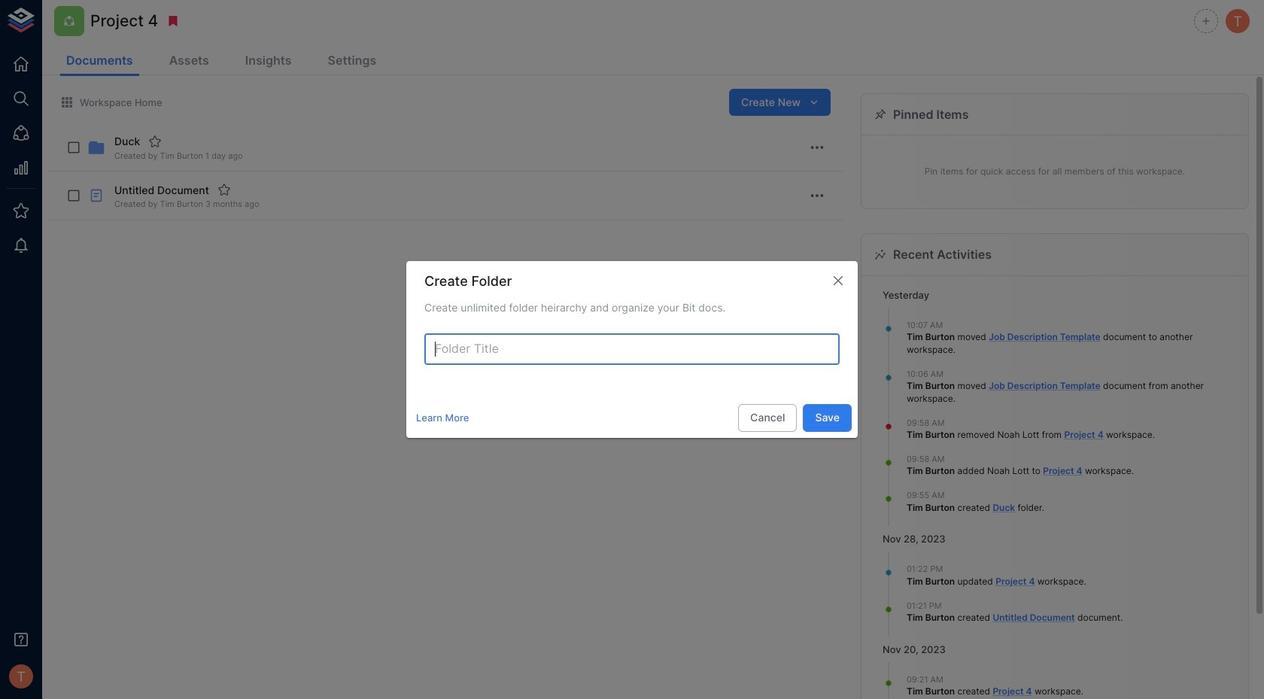 Task type: describe. For each thing, give the bounding box(es) containing it.
remove bookmark image
[[167, 14, 180, 28]]

Folder Title text field
[[424, 333, 840, 365]]



Task type: locate. For each thing, give the bounding box(es) containing it.
0 vertical spatial favorite image
[[148, 135, 162, 148]]

1 horizontal spatial favorite image
[[217, 183, 231, 197]]

dialog
[[406, 261, 858, 438]]

0 horizontal spatial favorite image
[[148, 135, 162, 148]]

1 vertical spatial favorite image
[[217, 183, 231, 197]]

favorite image
[[148, 135, 162, 148], [217, 183, 231, 197]]



